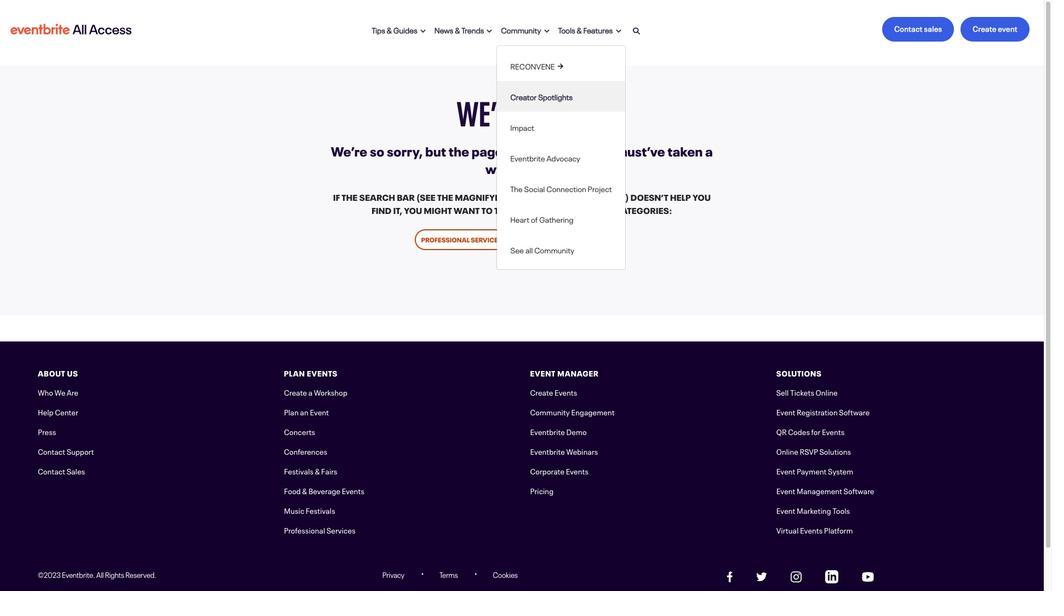 Task type: vqa. For each thing, say whether or not it's contained in the screenshot.
Paris; Tropical Discoteq Party Primary Image
no



Task type: locate. For each thing, give the bounding box(es) containing it.
the right in
[[554, 190, 570, 203]]

1 vertical spatial for
[[811, 426, 821, 437]]

0 vertical spatial eventbrite
[[511, 152, 545, 163]]

1 horizontal spatial arrow image
[[616, 29, 621, 33]]

arrow image left search icon
[[616, 29, 621, 33]]

contact down press link
[[38, 446, 65, 457]]

0 vertical spatial solutions
[[777, 368, 822, 379]]

1 vertical spatial software
[[844, 486, 874, 497]]

solutions up tickets
[[777, 368, 822, 379]]

& left the features
[[577, 24, 582, 35]]

0 vertical spatial we're
[[457, 84, 525, 135]]

arrow image
[[420, 29, 426, 33], [487, 29, 492, 33], [544, 29, 550, 33]]

2 vertical spatial community
[[530, 407, 570, 418]]

plan left an at the bottom of the page
[[284, 407, 299, 418]]

of inside if the search bar (see the magnifying glass in the navigation) doesn't help you find it, you might want to try one of these popular categories:
[[532, 203, 543, 216]]

concerts link
[[284, 426, 315, 437]]

a down the plan events
[[308, 387, 313, 398]]

event for event management software
[[777, 486, 796, 497]]

software for event registration software
[[839, 407, 870, 418]]

events down event registration software
[[822, 426, 845, 437]]

tips & guides
[[372, 24, 418, 35]]

1 horizontal spatial we're
[[457, 84, 525, 135]]

all
[[526, 244, 533, 255]]

professional down music festivals
[[284, 525, 325, 536]]

create down the event manager
[[530, 387, 553, 398]]

facebook image
[[727, 572, 733, 583]]

0 vertical spatial plan
[[284, 368, 305, 379]]

creator spotlights
[[511, 91, 573, 102]]

0 horizontal spatial a
[[308, 387, 313, 398]]

create event
[[973, 22, 1018, 33]]

eventbrite
[[511, 152, 545, 163], [530, 426, 565, 437], [530, 446, 565, 457]]

eventbrite demo link
[[530, 426, 587, 437]]

0 vertical spatial contact
[[895, 22, 923, 33]]

find
[[372, 203, 392, 216]]

professional inside professional services link
[[421, 235, 470, 244]]

event management software
[[777, 486, 874, 497]]

0 horizontal spatial for
[[595, 141, 613, 160]]

eventbrite for eventbrite advocacy
[[511, 152, 545, 163]]

1 horizontal spatial create
[[530, 387, 553, 398]]

plan an event
[[284, 407, 329, 418]]

festivals up professional services
[[306, 505, 335, 516]]

navigation)
[[571, 190, 629, 203]]

news & trends link
[[430, 17, 497, 41]]

cookies link
[[493, 570, 518, 580]]

0 horizontal spatial you
[[404, 203, 422, 216]]

arrow image inside the tips & guides link
[[420, 29, 426, 33]]

contact sales
[[38, 466, 85, 477]]

2 horizontal spatial arrow image
[[544, 29, 550, 33]]

2 horizontal spatial create
[[973, 22, 997, 33]]

eventbrite advocacy link
[[497, 148, 625, 167]]

1 vertical spatial festivals
[[306, 505, 335, 516]]

events down the event manager
[[555, 387, 577, 398]]

reconvene link
[[497, 56, 625, 75]]

0 vertical spatial a
[[705, 141, 713, 160]]

create a workshop
[[284, 387, 348, 398]]

0 vertical spatial for
[[595, 141, 613, 160]]

arrow image for reconvene
[[558, 63, 563, 69]]

2 arrow image from the left
[[487, 29, 492, 33]]

1 vertical spatial a
[[308, 387, 313, 398]]

create for create events
[[530, 387, 553, 398]]

about us
[[38, 368, 78, 379]]

contact
[[895, 22, 923, 33], [38, 446, 65, 457], [38, 466, 65, 477]]

0 horizontal spatial professional
[[284, 525, 325, 536]]

to
[[482, 203, 493, 216]]

0 vertical spatial arrow image
[[616, 29, 621, 33]]

events down webinars
[[566, 466, 589, 477]]

0 horizontal spatial arrow image
[[420, 29, 426, 33]]

platform
[[824, 525, 853, 536]]

rights
[[105, 570, 124, 580]]

sell tickets online link
[[777, 387, 838, 398]]

create up an at the bottom of the page
[[284, 387, 307, 398]]

solutions up system
[[820, 446, 851, 457]]

event up virtual in the right of the page
[[777, 505, 796, 516]]

contact left sales on the bottom of page
[[38, 466, 65, 477]]

events down event marketing tools link
[[800, 525, 823, 536]]

events for corporate events
[[566, 466, 589, 477]]

arrow image
[[616, 29, 621, 33], [558, 63, 563, 69]]

you
[[693, 190, 711, 203], [404, 203, 422, 216]]

community down "create events"
[[530, 407, 570, 418]]

create left event
[[973, 22, 997, 33]]

community for community
[[501, 24, 541, 35]]

0 horizontal spatial create
[[284, 387, 307, 398]]

event up create events link
[[530, 368, 556, 379]]

we're inside we're so sorry, but the page you're looking for must've taken a wrong turn.
[[331, 141, 367, 160]]

& right food at bottom
[[302, 486, 307, 497]]

professional down 'might'
[[421, 235, 470, 244]]

1 horizontal spatial arrow image
[[487, 29, 492, 33]]

1 horizontal spatial a
[[705, 141, 713, 160]]

event manager
[[530, 368, 599, 379]]

a
[[705, 141, 713, 160], [308, 387, 313, 398]]

rsvp
[[800, 446, 818, 457]]

sales
[[924, 22, 942, 33]]

1 vertical spatial we're
[[331, 141, 367, 160]]

tools left the features
[[558, 24, 575, 35]]

1 horizontal spatial for
[[811, 426, 821, 437]]

professional for professional services
[[421, 235, 470, 244]]

0 vertical spatial community
[[501, 24, 541, 35]]

community link
[[497, 17, 554, 41]]

eventbrite webinars
[[530, 446, 598, 457]]

©2023 eventbrite. all rights reserved.
[[38, 570, 156, 580]]

privacy
[[383, 570, 405, 580]]

center
[[55, 407, 78, 418]]

page
[[472, 141, 503, 160]]

online rsvp solutions link
[[777, 446, 851, 457]]

& right tips
[[387, 24, 392, 35]]

we're up "page"
[[457, 84, 525, 135]]

payment
[[797, 466, 827, 477]]

2 plan from the top
[[284, 407, 299, 418]]

& right news
[[455, 24, 460, 35]]

gathering
[[540, 213, 574, 224]]

news
[[435, 24, 454, 35]]

press link
[[38, 426, 56, 437]]

& inside news & trends link
[[455, 24, 460, 35]]

events up create a workshop link
[[307, 368, 338, 379]]

software right registration
[[839, 407, 870, 418]]

tickets
[[790, 387, 814, 398]]

& inside the tips & guides link
[[387, 24, 392, 35]]

arrow image for guides
[[420, 29, 426, 33]]

arrow image inside news & trends link
[[487, 29, 492, 33]]

event right an at the bottom of the page
[[310, 407, 329, 418]]

online up event registration software link
[[816, 387, 838, 398]]

community up the 'reconvene'
[[501, 24, 541, 35]]

event for event marketing tools
[[777, 505, 796, 516]]

0 horizontal spatial online
[[777, 446, 799, 457]]

community right all
[[534, 244, 575, 255]]

1 vertical spatial arrow image
[[558, 63, 563, 69]]

a right taken
[[705, 141, 713, 160]]

arrow image inside reconvene link
[[558, 63, 563, 69]]

1 horizontal spatial professional
[[421, 235, 470, 244]]

of
[[532, 203, 543, 216], [531, 213, 538, 224]]

support
[[67, 446, 94, 457]]

1 vertical spatial tools
[[833, 505, 850, 516]]

& for food
[[302, 486, 307, 497]]

heart of gathering
[[511, 213, 574, 224]]

0 vertical spatial professional
[[421, 235, 470, 244]]

we're for we're so sorry, but the page you're looking for must've taken a wrong turn.
[[331, 141, 367, 160]]

management
[[797, 486, 842, 497]]

we're left so
[[331, 141, 367, 160]]

arrow image right trends
[[487, 29, 492, 33]]

2 vertical spatial eventbrite
[[530, 446, 565, 457]]

youtube image
[[862, 573, 874, 583]]

of right one
[[532, 203, 543, 216]]

might
[[424, 203, 452, 216]]

contact for contact support
[[38, 446, 65, 457]]

3 arrow image from the left
[[544, 29, 550, 33]]

food & beverage events
[[284, 486, 364, 497]]

1 plan from the top
[[284, 368, 305, 379]]

1 horizontal spatial online
[[816, 387, 838, 398]]

event left 'management'
[[777, 486, 796, 497]]

2 vertical spatial contact
[[38, 466, 65, 477]]

1 arrow image from the left
[[420, 29, 426, 33]]

contact left sales
[[895, 22, 923, 33]]

arrow image inside tools & features link
[[616, 29, 621, 33]]

you right help at top right
[[693, 190, 711, 203]]

the right but
[[449, 141, 469, 160]]

eventbrite demo
[[530, 426, 587, 437]]

0 horizontal spatial arrow image
[[558, 63, 563, 69]]

sell
[[777, 387, 789, 398]]

1 vertical spatial professional
[[284, 525, 325, 536]]

for right codes
[[811, 426, 821, 437]]

eventbrite advocacy
[[511, 152, 581, 163]]

see all community link
[[497, 240, 625, 260]]

you right the it,
[[404, 203, 422, 216]]

for right looking at top
[[595, 141, 613, 160]]

event marketing tools
[[777, 505, 850, 516]]

1 vertical spatial plan
[[284, 407, 299, 418]]

beverage
[[309, 486, 340, 497]]

us
[[67, 368, 78, 379]]

must've
[[616, 141, 665, 160]]

we're so sorry, but the page you're looking for must've taken a wrong turn.
[[331, 141, 713, 178]]

software down system
[[844, 486, 874, 497]]

turn.
[[528, 158, 559, 178]]

contact sales link
[[883, 17, 954, 42]]

reconvene
[[511, 60, 555, 71]]

online down qr
[[777, 446, 799, 457]]

1 vertical spatial eventbrite
[[530, 426, 565, 437]]

food & beverage events link
[[284, 486, 364, 497]]

0 vertical spatial software
[[839, 407, 870, 418]]

sorry,
[[387, 141, 423, 160]]

about
[[38, 368, 65, 379]]

the right (see
[[437, 190, 453, 203]]

& inside tools & features link
[[577, 24, 582, 35]]

heart of gathering link
[[497, 209, 625, 229]]

arrow image right guides
[[420, 29, 426, 33]]

plan up create a workshop link
[[284, 368, 305, 379]]

professional services link
[[415, 230, 509, 250]]

we're for we're lost.
[[457, 84, 525, 135]]

of right heart
[[531, 213, 538, 224]]

help center
[[38, 407, 78, 418]]

& left fairs
[[315, 466, 320, 477]]

glass
[[513, 190, 541, 203]]

arrow image up the 'reconvene'
[[544, 29, 550, 33]]

events for virtual events platform
[[800, 525, 823, 536]]

0 horizontal spatial we're
[[331, 141, 367, 160]]

arrow image right the 'reconvene'
[[558, 63, 563, 69]]

& for festivals
[[315, 466, 320, 477]]

plan
[[284, 368, 305, 379], [284, 407, 299, 418]]

event management software link
[[777, 486, 874, 497]]

create a workshop link
[[284, 387, 348, 398]]

in
[[543, 190, 552, 203]]

event down sell
[[777, 407, 796, 418]]

twitter image
[[756, 573, 767, 582]]

for
[[595, 141, 613, 160], [811, 426, 821, 437]]

festivals up food at bottom
[[284, 466, 314, 477]]

1 vertical spatial contact
[[38, 446, 65, 457]]

of inside heart of gathering link
[[531, 213, 538, 224]]

event left payment
[[777, 466, 796, 477]]

professional services link
[[284, 525, 356, 536]]

tools up the "platform"
[[833, 505, 850, 516]]

0 horizontal spatial tools
[[558, 24, 575, 35]]

creator spotlights link
[[497, 86, 625, 106]]

heart
[[511, 213, 530, 224]]



Task type: describe. For each thing, give the bounding box(es) containing it.
0 vertical spatial online
[[816, 387, 838, 398]]

logo eventbrite image
[[9, 19, 133, 39]]

arrow image for trends
[[487, 29, 492, 33]]

community engagement
[[530, 407, 615, 418]]

for inside we're so sorry, but the page you're looking for must've taken a wrong turn.
[[595, 141, 613, 160]]

professional services
[[284, 525, 356, 536]]

event registration software link
[[777, 407, 870, 418]]

event for event manager
[[530, 368, 556, 379]]

0 vertical spatial festivals
[[284, 466, 314, 477]]

& for news
[[455, 24, 460, 35]]

0 vertical spatial tools
[[558, 24, 575, 35]]

the
[[511, 183, 523, 194]]

an
[[300, 407, 309, 418]]

corporate events
[[530, 466, 589, 477]]

tools & features link
[[554, 17, 626, 41]]

looking
[[547, 141, 593, 160]]

features
[[584, 24, 613, 35]]

marketing
[[797, 505, 831, 516]]

arrow image for tools & features
[[616, 29, 621, 33]]

plan for plan events
[[284, 368, 305, 379]]

events for plan events
[[307, 368, 338, 379]]

the inside we're so sorry, but the page you're looking for must've taken a wrong turn.
[[449, 141, 469, 160]]

conferences
[[284, 446, 327, 457]]

event
[[998, 22, 1018, 33]]

corporate events link
[[530, 466, 589, 477]]

press
[[38, 426, 56, 437]]

project
[[588, 183, 612, 194]]

online rsvp solutions
[[777, 446, 851, 457]]

community engagement link
[[530, 407, 615, 418]]

1 vertical spatial solutions
[[820, 446, 851, 457]]

try
[[495, 203, 510, 216]]

we
[[55, 387, 65, 398]]

popular
[[573, 203, 613, 216]]

1 vertical spatial community
[[534, 244, 575, 255]]

see
[[511, 244, 524, 255]]

software for event management software
[[844, 486, 874, 497]]

qr
[[777, 426, 787, 437]]

magnifying
[[455, 190, 511, 203]]

all
[[96, 570, 104, 580]]

virtual events platform
[[777, 525, 853, 536]]

fairs
[[321, 466, 337, 477]]

contact support
[[38, 446, 94, 457]]

event for event payment system
[[777, 466, 796, 477]]

qr codes for events link
[[777, 426, 845, 437]]

registration
[[797, 407, 838, 418]]

events for create events
[[555, 387, 577, 398]]

help
[[38, 407, 54, 418]]

event for event registration software
[[777, 407, 796, 418]]

tools & features
[[558, 24, 613, 35]]

workshop
[[314, 387, 348, 398]]

tips & guides link
[[368, 17, 430, 41]]

impact
[[511, 121, 534, 132]]

reserved.
[[126, 570, 156, 580]]

festivals & fairs
[[284, 466, 337, 477]]

categories:
[[615, 203, 672, 216]]

if
[[333, 190, 340, 203]]

system
[[828, 466, 854, 477]]

the right if
[[342, 190, 358, 203]]

the social connection project
[[511, 183, 612, 194]]

qr codes for events
[[777, 426, 845, 437]]

news & trends
[[435, 24, 484, 35]]

& for tips
[[387, 24, 392, 35]]

want
[[454, 203, 480, 216]]

we're lost.
[[457, 84, 587, 135]]

guides
[[394, 24, 418, 35]]

music festivals link
[[284, 505, 335, 516]]

pricing
[[530, 486, 554, 497]]

sell tickets online
[[777, 387, 838, 398]]

create event link
[[961, 17, 1030, 42]]

cookies
[[493, 570, 518, 580]]

community for community engagement
[[530, 407, 570, 418]]

arrow image inside community link
[[544, 29, 550, 33]]

who we are link
[[38, 387, 78, 398]]

webinars
[[567, 446, 598, 457]]

& for tools
[[577, 24, 582, 35]]

music
[[284, 505, 304, 516]]

contact sales
[[895, 22, 942, 33]]

1 horizontal spatial tools
[[833, 505, 850, 516]]

see all community
[[511, 244, 575, 255]]

linkedin image
[[825, 571, 839, 584]]

virtual
[[777, 525, 799, 536]]

search icon image
[[633, 27, 640, 35]]

creator
[[511, 91, 537, 102]]

demo
[[567, 426, 587, 437]]

services
[[471, 235, 502, 244]]

lost.
[[529, 84, 587, 135]]

social
[[524, 183, 545, 194]]

festivals & fairs link
[[284, 466, 337, 477]]

(see
[[417, 190, 436, 203]]

a inside we're so sorry, but the page you're looking for must've taken a wrong turn.
[[705, 141, 713, 160]]

bar
[[397, 190, 415, 203]]

help
[[670, 190, 691, 203]]

contact for contact sales
[[895, 22, 923, 33]]

spotlights
[[538, 91, 573, 102]]

plan for plan an event
[[284, 407, 299, 418]]

eventbrite for eventbrite demo
[[530, 426, 565, 437]]

food
[[284, 486, 301, 497]]

eventbrite for eventbrite webinars
[[530, 446, 565, 457]]

conferences link
[[284, 446, 327, 457]]

impact link
[[497, 117, 625, 137]]

you're
[[506, 141, 544, 160]]

1 horizontal spatial you
[[693, 190, 711, 203]]

event payment system
[[777, 466, 854, 477]]

terms link
[[440, 570, 458, 580]]

create for create a workshop
[[284, 387, 307, 398]]

instagram image
[[791, 572, 802, 583]]

events right beverage on the left bottom of the page
[[342, 486, 364, 497]]

professional services
[[421, 235, 502, 244]]

1 vertical spatial online
[[777, 446, 799, 457]]

virtual events platform link
[[777, 525, 853, 536]]

professional for professional services
[[284, 525, 325, 536]]

but
[[426, 141, 446, 160]]

codes
[[788, 426, 810, 437]]

contact for contact sales
[[38, 466, 65, 477]]

create for create event
[[973, 22, 997, 33]]



